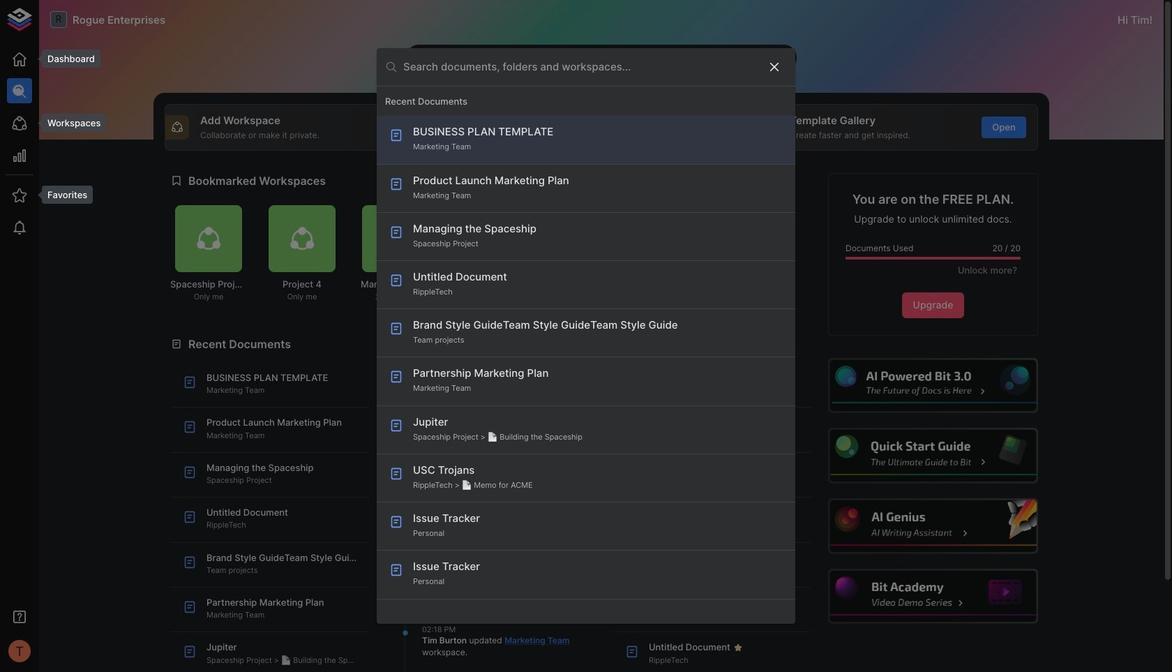 Task type: vqa. For each thing, say whether or not it's contained in the screenshot.
"Profile" link
no



Task type: locate. For each thing, give the bounding box(es) containing it.
help image
[[829, 358, 1039, 413], [829, 428, 1039, 484], [829, 499, 1039, 554], [829, 569, 1039, 624]]

1 tooltip from the top
[[32, 50, 100, 68]]

2 vertical spatial tooltip
[[32, 186, 93, 204]]

dialog
[[377, 48, 796, 624]]

0 vertical spatial tooltip
[[32, 50, 100, 68]]

3 help image from the top
[[829, 499, 1039, 554]]

2 help image from the top
[[829, 428, 1039, 484]]

tooltip
[[32, 50, 100, 68], [32, 114, 106, 132], [32, 186, 93, 204]]

2 tooltip from the top
[[32, 114, 106, 132]]

1 vertical spatial tooltip
[[32, 114, 106, 132]]



Task type: describe. For each thing, give the bounding box(es) containing it.
3 tooltip from the top
[[32, 186, 93, 204]]

4 help image from the top
[[829, 569, 1039, 624]]

1 help image from the top
[[829, 358, 1039, 413]]

Search documents, folders and workspaces... text field
[[404, 56, 757, 78]]



